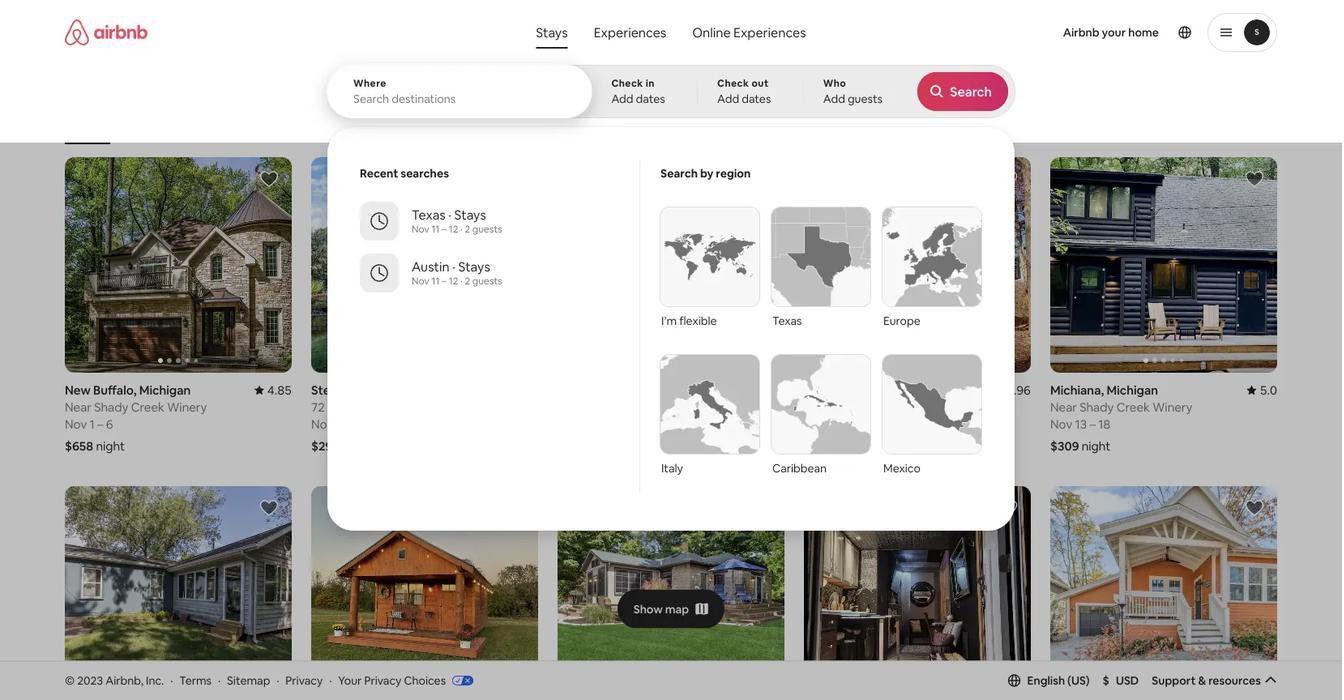 Task type: locate. For each thing, give the bounding box(es) containing it.
show map
[[634, 602, 689, 616]]

2 vertical spatial 11
[[829, 416, 839, 432]]

1 horizontal spatial privacy
[[364, 673, 401, 688]]

1 vertical spatial 11
[[432, 275, 440, 287]]

12 up austin · stays nov 11 – 12 · 2 guests
[[449, 223, 458, 235]]

2 horizontal spatial winery
[[1153, 399, 1193, 415]]

0 horizontal spatial add to wishlist: michigan city, indiana image
[[259, 498, 279, 518]]

2 winery from the left
[[906, 399, 946, 415]]

guests for austin · stays
[[472, 275, 502, 287]]

michigan up dec
[[804, 382, 855, 398]]

0 vertical spatial 12
[[449, 223, 458, 235]]

texas for texas · stays nov 11 – 12 · 2 guests
[[412, 206, 446, 223]]

1 horizontal spatial experiences
[[734, 24, 806, 41]]

dates inside check in add dates
[[636, 92, 665, 106]]

1 horizontal spatial add
[[717, 92, 739, 106]]

5 michigan from the left
[[1107, 382, 1158, 398]]

0 horizontal spatial 5.0
[[767, 382, 785, 398]]

1 vertical spatial 12
[[449, 275, 458, 287]]

stays
[[536, 24, 568, 41], [454, 206, 486, 223], [458, 258, 490, 275]]

0 horizontal spatial add to wishlist: new buffalo, michigan image
[[259, 169, 279, 189]]

0 horizontal spatial winery
[[167, 399, 207, 415]]

stevensville, inside stevensville, michigan 72 miles away nov 5 – 10 $299
[[311, 382, 382, 398]]

0 horizontal spatial dates
[[636, 92, 665, 106]]

2 horizontal spatial add
[[823, 92, 845, 106]]

1 stevensville, from the left
[[311, 382, 382, 398]]

stays left experiences button in the top of the page
[[536, 24, 568, 41]]

night down 18
[[1082, 438, 1111, 454]]

stays for austin · stays
[[458, 258, 490, 275]]

sitemap
[[227, 673, 270, 688]]

shady
[[94, 399, 128, 415], [833, 399, 867, 415], [1080, 399, 1114, 415]]

out
[[752, 77, 769, 90]]

3 night from the left
[[1082, 438, 1111, 454]]

nov left 13
[[1050, 416, 1072, 432]]

creek inside new buffalo, michigan near shady creek winery nov 1 – 6 $658 night
[[131, 399, 165, 415]]

1 horizontal spatial creek
[[870, 399, 904, 415]]

1 vertical spatial stays
[[454, 206, 486, 223]]

2 horizontal spatial near
[[1050, 399, 1077, 415]]

privacy left your
[[286, 673, 323, 688]]

2 12 from the top
[[449, 275, 458, 287]]

trending
[[768, 120, 809, 133]]

add for check out add dates
[[717, 92, 739, 106]]

2 shady from the left
[[833, 399, 867, 415]]

2 stevensville, from the left
[[558, 382, 628, 398]]

2 experiences from the left
[[734, 24, 806, 41]]

2 inside austin · stays nov 11 – 12 · 2 guests
[[465, 275, 470, 287]]

1 horizontal spatial add to wishlist: new buffalo, michigan image
[[1245, 498, 1264, 518]]

winery for michigan city, indiana
[[906, 399, 946, 415]]

– down texas · stays nov 11 – 12 · 2 guests
[[442, 275, 447, 287]]

group
[[65, 81, 999, 144], [65, 157, 292, 373], [311, 157, 538, 373], [558, 157, 785, 373], [804, 157, 1031, 373], [1050, 157, 1277, 373], [65, 486, 292, 700], [311, 486, 538, 700], [558, 486, 785, 700], [804, 486, 1031, 700], [1050, 486, 1277, 700]]

city,
[[858, 382, 884, 398]]

michigan down i'm
[[631, 382, 682, 398]]

add inside check in add dates
[[611, 92, 633, 106]]

support
[[1152, 673, 1196, 688]]

nov left 1
[[65, 416, 87, 432]]

add to wishlist: michiana, michigan image
[[1245, 169, 1264, 189]]

support & resources button
[[1152, 673, 1277, 688]]

2 right austin
[[465, 275, 470, 287]]

show
[[634, 602, 663, 616]]

airbnb
[[1063, 25, 1100, 40]]

0 horizontal spatial creek
[[131, 399, 165, 415]]

1 horizontal spatial winery
[[906, 399, 946, 415]]

1 12 from the top
[[449, 223, 458, 235]]

michigan inside michigan city, indiana near shady creek winery dec 11 – 16 $133 night
[[804, 382, 855, 398]]

dates inside check out add dates
[[742, 92, 771, 106]]

night down 16
[[833, 438, 862, 454]]

cabins
[[481, 120, 512, 133]]

– inside michiana, michigan near shady creek winery nov 13 – 18 $309 night
[[1090, 416, 1096, 432]]

add up the omg!
[[611, 92, 633, 106]]

4 michigan from the left
[[804, 382, 855, 398]]

texas
[[412, 206, 446, 223], [772, 314, 802, 328]]

caribbean
[[772, 461, 827, 476]]

1 check from the left
[[611, 77, 643, 90]]

0 horizontal spatial night
[[96, 438, 125, 454]]

11 inside texas · stays nov 11 – 12 · 2 guests
[[432, 223, 440, 235]]

michigan
[[139, 382, 191, 398], [384, 382, 436, 398], [631, 382, 682, 398], [804, 382, 855, 398], [1107, 382, 1158, 398]]

2 vertical spatial guests
[[472, 275, 502, 287]]

near
[[65, 399, 92, 415], [804, 399, 831, 415], [1050, 399, 1077, 415]]

texas up 5.0 out of 5 average rating image
[[772, 314, 802, 328]]

0 vertical spatial 2
[[465, 223, 470, 235]]

near up dec
[[804, 399, 831, 415]]

4.96
[[1006, 382, 1031, 398]]

2 inside texas · stays nov 11 – 12 · 2 guests
[[465, 223, 470, 235]]

– right 1
[[97, 416, 103, 432]]

4.96 out of 5 average rating image
[[993, 382, 1031, 398]]

– inside austin · stays nov 11 – 12 · 2 guests
[[442, 275, 447, 287]]

winery for new buffalo, michigan
[[167, 399, 207, 415]]

experiences up in
[[594, 24, 666, 41]]

– inside michigan city, indiana near shady creek winery dec 11 – 16 $133 night
[[842, 416, 848, 432]]

stays inside button
[[536, 24, 568, 41]]

near for dec
[[804, 399, 831, 415]]

dates
[[636, 92, 665, 106], [742, 92, 771, 106]]

11 down texas · stays nov 11 – 12 · 2 guests
[[432, 275, 440, 287]]

i'm flexible
[[661, 314, 717, 328]]

1 creek from the left
[[131, 399, 165, 415]]

winery inside michiana, michigan near shady creek winery nov 13 – 18 $309 night
[[1153, 399, 1193, 415]]

2 near from the left
[[804, 399, 831, 415]]

–
[[442, 223, 447, 235], [442, 275, 447, 287], [97, 416, 103, 432], [345, 416, 351, 432], [842, 416, 848, 432], [1090, 416, 1096, 432]]

add up homes
[[717, 92, 739, 106]]

nov inside austin · stays nov 11 – 12 · 2 guests
[[412, 275, 429, 287]]

1 vertical spatial guests
[[472, 223, 502, 235]]

3 michigan from the left
[[631, 382, 682, 398]]

12 inside austin · stays nov 11 – 12 · 2 guests
[[449, 275, 458, 287]]

3 winery from the left
[[1153, 399, 1193, 415]]

1 horizontal spatial shady
[[833, 399, 867, 415]]

2 up austin · stays nov 11 – 12 · 2 guests
[[465, 223, 470, 235]]

11 for texas
[[432, 223, 440, 235]]

check
[[611, 77, 643, 90], [717, 77, 749, 90]]

amazing pools
[[837, 120, 905, 133]]

2 horizontal spatial night
[[1082, 438, 1111, 454]]

0 horizontal spatial stevensville,
[[311, 382, 382, 398]]

1 vertical spatial 2
[[465, 275, 470, 287]]

shady inside michiana, michigan near shady creek winery nov 13 – 18 $309 night
[[1080, 399, 1114, 415]]

nov left the 5
[[311, 416, 333, 432]]

guests inside who add guests
[[848, 92, 883, 106]]

experiences
[[594, 24, 666, 41], [734, 24, 806, 41]]

shady up 6
[[94, 399, 128, 415]]

resources
[[1209, 673, 1261, 688]]

1 horizontal spatial night
[[833, 438, 862, 454]]

add
[[611, 92, 633, 106], [717, 92, 739, 106], [823, 92, 845, 106]]

1 night from the left
[[96, 438, 125, 454]]

your privacy choices
[[338, 673, 446, 688]]

night inside new buffalo, michigan near shady creek winery nov 1 – 6 $658 night
[[96, 438, 125, 454]]

stays right austin
[[458, 258, 490, 275]]

shady up 18
[[1080, 399, 1114, 415]]

guests
[[848, 92, 883, 106], [472, 223, 502, 235], [472, 275, 502, 287]]

terms
[[179, 673, 212, 688]]

choices
[[404, 673, 446, 688]]

1 michigan from the left
[[139, 382, 191, 398]]

2 check from the left
[[717, 77, 749, 90]]

– inside stevensville, michigan 72 miles away nov 5 – 10 $299
[[345, 416, 351, 432]]

shady for 16
[[833, 399, 867, 415]]

winery
[[167, 399, 207, 415], [906, 399, 946, 415], [1153, 399, 1193, 415]]

0 horizontal spatial check
[[611, 77, 643, 90]]

11 right dec
[[829, 416, 839, 432]]

near inside new buffalo, michigan near shady creek winery nov 1 – 6 $658 night
[[65, 399, 92, 415]]

experiences up out
[[734, 24, 806, 41]]

dec
[[804, 416, 827, 432]]

3 near from the left
[[1050, 399, 1077, 415]]

guests inside texas · stays nov 11 – 12 · 2 guests
[[472, 223, 502, 235]]

check out add dates
[[717, 77, 771, 106]]

michiana, michigan near shady creek winery nov 13 – 18 $309 night
[[1050, 382, 1193, 454]]

12
[[449, 223, 458, 235], [449, 275, 458, 287]]

by
[[700, 166, 714, 181]]

night down 6
[[96, 438, 125, 454]]

near down new at left
[[65, 399, 92, 415]]

flexible
[[679, 314, 717, 328]]

·
[[448, 206, 451, 223], [460, 223, 463, 235], [452, 258, 455, 275], [460, 275, 463, 287], [170, 673, 173, 688], [218, 673, 221, 688], [277, 673, 279, 688], [329, 673, 332, 688]]

0 horizontal spatial privacy
[[286, 673, 323, 688]]

1 2 from the top
[[465, 223, 470, 235]]

11 for austin
[[432, 275, 440, 287]]

0 vertical spatial texas
[[412, 206, 446, 223]]

mansions
[[547, 120, 589, 133]]

0 horizontal spatial experiences
[[594, 24, 666, 41]]

2
[[465, 223, 470, 235], [465, 275, 470, 287]]

1 horizontal spatial near
[[804, 399, 831, 415]]

– right the 5
[[345, 416, 351, 432]]

stays up austin · stays nov 11 – 12 · 2 guests
[[454, 206, 486, 223]]

stays inside austin · stays nov 11 – 12 · 2 guests
[[458, 258, 490, 275]]

winery inside michigan city, indiana near shady creek winery dec 11 – 16 $133 night
[[906, 399, 946, 415]]

1 vertical spatial texas
[[772, 314, 802, 328]]

shady up 16
[[833, 399, 867, 415]]

12 inside texas · stays nov 11 – 12 · 2 guests
[[449, 223, 458, 235]]

2 vertical spatial stays
[[458, 258, 490, 275]]

1 winery from the left
[[167, 399, 207, 415]]

2 privacy from the left
[[364, 673, 401, 688]]

4.85 out of 5 average rating image
[[254, 382, 292, 398]]

1 horizontal spatial texas
[[772, 314, 802, 328]]

near down michiana, on the bottom right of page
[[1050, 399, 1077, 415]]

1 add from the left
[[611, 92, 633, 106]]

english
[[1027, 673, 1065, 688]]

creek for indiana
[[870, 399, 904, 415]]

top of the world
[[373, 120, 448, 133]]

3 add from the left
[[823, 92, 845, 106]]

11
[[432, 223, 440, 235], [432, 275, 440, 287], [829, 416, 839, 432]]

– right 13
[[1090, 416, 1096, 432]]

0 horizontal spatial texas
[[412, 206, 446, 223]]

english (us)
[[1027, 673, 1090, 688]]

dates down out
[[742, 92, 771, 106]]

creek
[[131, 399, 165, 415], [870, 399, 904, 415], [1117, 399, 1150, 415]]

0 vertical spatial guests
[[848, 92, 883, 106]]

5.0
[[767, 382, 785, 398], [1260, 382, 1277, 398]]

creek for michigan
[[131, 399, 165, 415]]

michigan inside michiana, michigan near shady creek winery nov 13 – 18 $309 night
[[1107, 382, 1158, 398]]

2 horizontal spatial creek
[[1117, 399, 1150, 415]]

3 shady from the left
[[1080, 399, 1114, 415]]

michigan up 18
[[1107, 382, 1158, 398]]

pools
[[880, 120, 905, 133]]

1 shady from the left
[[94, 399, 128, 415]]

shady inside michigan city, indiana near shady creek winery dec 11 – 16 $133 night
[[833, 399, 867, 415]]

support & resources
[[1152, 673, 1261, 688]]

stays for texas · stays
[[454, 206, 486, 223]]

guests inside austin · stays nov 11 – 12 · 2 guests
[[472, 275, 502, 287]]

© 2023 airbnb, inc. ·
[[65, 673, 173, 688]]

europe
[[883, 314, 920, 328]]

guests right austin
[[472, 275, 502, 287]]

0 horizontal spatial shady
[[94, 399, 128, 415]]

1 dates from the left
[[636, 92, 665, 106]]

11 up austin
[[432, 223, 440, 235]]

check inside check out add dates
[[717, 77, 749, 90]]

1 horizontal spatial dates
[[742, 92, 771, 106]]

shady inside new buffalo, michigan near shady creek winery nov 1 – 6 $658 night
[[94, 399, 128, 415]]

nov down texas · stays nov 11 – 12 · 2 guests
[[412, 275, 429, 287]]

2 add from the left
[[717, 92, 739, 106]]

add inside check out add dates
[[717, 92, 739, 106]]

12 for austin
[[449, 275, 458, 287]]

0 horizontal spatial add
[[611, 92, 633, 106]]

recent searches group
[[340, 160, 639, 299]]

2 michigan from the left
[[384, 382, 436, 398]]

1 horizontal spatial stevensville,
[[558, 382, 628, 398]]

2 for austin
[[465, 275, 470, 287]]

0 horizontal spatial near
[[65, 399, 92, 415]]

– up austin
[[442, 223, 447, 235]]

guests up austin · stays nov 11 – 12 · 2 guests
[[472, 223, 502, 235]]

None search field
[[327, 0, 1016, 531]]

check left in
[[611, 77, 643, 90]]

winery inside new buffalo, michigan near shady creek winery nov 1 – 6 $658 night
[[167, 399, 207, 415]]

1 experiences from the left
[[594, 24, 666, 41]]

who add guests
[[823, 77, 883, 106]]

tiny
[[688, 120, 707, 133]]

privacy inside your privacy choices link
[[364, 673, 401, 688]]

2 dates from the left
[[742, 92, 771, 106]]

check inside check in add dates
[[611, 77, 643, 90]]

add to wishlist: new buffalo, michigan image
[[259, 169, 279, 189], [1245, 498, 1264, 518]]

nov inside texas · stays nov 11 – 12 · 2 guests
[[412, 223, 429, 235]]

near inside michigan city, indiana near shady creek winery dec 11 – 16 $133 night
[[804, 399, 831, 415]]

check left out
[[717, 77, 749, 90]]

experiences inside button
[[594, 24, 666, 41]]

4.85
[[267, 382, 292, 398]]

texas down searches
[[412, 206, 446, 223]]

texas inside texas · stays nov 11 – 12 · 2 guests
[[412, 206, 446, 223]]

dates down in
[[636, 92, 665, 106]]

0 vertical spatial 11
[[432, 223, 440, 235]]

nov
[[412, 223, 429, 235], [412, 275, 429, 287], [65, 416, 87, 432], [311, 416, 333, 432], [1050, 416, 1072, 432]]

1 near from the left
[[65, 399, 92, 415]]

stays inside texas · stays nov 11 – 12 · 2 guests
[[454, 206, 486, 223]]

2 5.0 from the left
[[1260, 382, 1277, 398]]

night inside michigan city, indiana near shady creek winery dec 11 – 16 $133 night
[[833, 438, 862, 454]]

2 night from the left
[[833, 438, 862, 454]]

2 creek from the left
[[870, 399, 904, 415]]

12 down texas · stays nov 11 – 12 · 2 guests
[[449, 275, 458, 287]]

sitemap link
[[227, 673, 270, 688]]

add for check in add dates
[[611, 92, 633, 106]]

1 horizontal spatial 5.0
[[1260, 382, 1277, 398]]

0 vertical spatial add to wishlist: new buffalo, michigan image
[[259, 169, 279, 189]]

3 creek from the left
[[1117, 399, 1150, 415]]

0 vertical spatial stays
[[536, 24, 568, 41]]

2 horizontal spatial shady
[[1080, 399, 1114, 415]]

michigan up away
[[384, 382, 436, 398]]

2 2 from the top
[[465, 275, 470, 287]]

michigan inside stevensville, michigan 72 miles away nov 5 – 10 $299
[[384, 382, 436, 398]]

1 horizontal spatial check
[[717, 77, 749, 90]]

amazing
[[837, 120, 878, 133]]

11 inside michigan city, indiana near shady creek winery dec 11 – 16 $133 night
[[829, 416, 839, 432]]

michigan right buffalo,
[[139, 382, 191, 398]]

what can we help you find? tab list
[[523, 16, 679, 49]]

michigan inside new buffalo, michigan near shady creek winery nov 1 – 6 $658 night
[[139, 382, 191, 398]]

1 5.0 from the left
[[767, 382, 785, 398]]

dates for check out add dates
[[742, 92, 771, 106]]

11 inside austin · stays nov 11 – 12 · 2 guests
[[432, 275, 440, 287]]

austin
[[412, 258, 450, 275]]

add down who at the right top
[[823, 92, 845, 106]]

10
[[354, 416, 366, 432]]

privacy
[[286, 673, 323, 688], [364, 673, 401, 688]]

add to wishlist: michigan city, indiana image
[[259, 498, 279, 518], [998, 498, 1018, 518]]

guests up amazing pools
[[848, 92, 883, 106]]

$ usd
[[1103, 673, 1139, 688]]

privacy right your
[[364, 673, 401, 688]]

1 horizontal spatial add to wishlist: michigan city, indiana image
[[998, 498, 1018, 518]]

– left 16
[[842, 416, 848, 432]]

night for 6
[[96, 438, 125, 454]]

search
[[661, 166, 698, 181]]

creek inside michigan city, indiana near shady creek winery dec 11 – 16 $133 night
[[870, 399, 904, 415]]

nov up austin
[[412, 223, 429, 235]]



Task type: vqa. For each thing, say whether or not it's contained in the screenshot.
charged on the top
no



Task type: describe. For each thing, give the bounding box(es) containing it.
1 privacy from the left
[[286, 673, 323, 688]]

none search field containing stays
[[327, 0, 1016, 531]]

searches
[[401, 166, 449, 181]]

12 for texas
[[449, 223, 458, 235]]

dates for check in add dates
[[636, 92, 665, 106]]

airbnb,
[[106, 673, 143, 688]]

search by region
[[661, 166, 751, 181]]

Where field
[[353, 92, 565, 106]]

airbnb your home link
[[1053, 15, 1169, 49]]

tropical
[[306, 120, 343, 133]]

stevensville, michigan
[[558, 382, 682, 398]]

privacy link
[[286, 673, 323, 688]]

online
[[692, 24, 731, 41]]

omg!
[[626, 120, 652, 133]]

terms link
[[179, 673, 212, 688]]

night inside michiana, michigan near shady creek winery nov 13 – 18 $309 night
[[1082, 438, 1111, 454]]

$309
[[1050, 438, 1079, 454]]

5.0 out of 5 average rating image
[[754, 382, 785, 398]]

profile element
[[833, 0, 1277, 65]]

1 add to wishlist: michigan city, indiana image from the left
[[259, 498, 279, 518]]

your
[[338, 673, 362, 688]]

michigan for stevensville, michigan 72 miles away nov 5 – 10 $299
[[384, 382, 436, 398]]

2 for texas
[[465, 223, 470, 235]]

mexico
[[883, 461, 921, 476]]

check for check in add dates
[[611, 77, 643, 90]]

16
[[851, 416, 863, 432]]

shady for 6
[[94, 399, 128, 415]]

13
[[1075, 416, 1087, 432]]

english (us) button
[[1008, 673, 1090, 688]]

stays tab panel
[[327, 65, 1016, 531]]

$299
[[311, 438, 340, 454]]

5.0 for michiana, michigan
[[1260, 382, 1277, 398]]

i'm
[[661, 314, 677, 328]]

away
[[359, 399, 388, 415]]

(us)
[[1067, 673, 1090, 688]]

recent
[[360, 166, 398, 181]]

creek inside michiana, michigan near shady creek winery nov 13 – 18 $309 night
[[1117, 399, 1150, 415]]

airbnb your home
[[1063, 25, 1159, 40]]

– inside new buffalo, michigan near shady creek winery nov 1 – 6 $658 night
[[97, 416, 103, 432]]

nov inside michiana, michigan near shady creek winery nov 13 – 18 $309 night
[[1050, 416, 1072, 432]]

show map button
[[617, 590, 725, 629]]

michigan for michiana, michigan near shady creek winery nov 13 – 18 $309 night
[[1107, 382, 1158, 398]]

online experiences link
[[679, 16, 819, 49]]

$133
[[804, 438, 830, 454]]

recent searches
[[360, 166, 449, 181]]

add to wishlist: michigan city, indiana image
[[998, 169, 1018, 189]]

stevensville, for stevensville, michigan
[[558, 382, 628, 398]]

near for nov
[[65, 399, 92, 415]]

2 add to wishlist: michigan city, indiana image from the left
[[998, 498, 1018, 518]]

1
[[90, 416, 95, 432]]

72
[[311, 399, 325, 415]]

buffalo,
[[93, 382, 137, 398]]

where
[[353, 77, 386, 90]]

texas for texas
[[772, 314, 802, 328]]

guests for texas · stays
[[472, 223, 502, 235]]

18
[[1098, 416, 1111, 432]]

near inside michiana, michigan near shady creek winery nov 13 – 18 $309 night
[[1050, 399, 1077, 415]]

1 vertical spatial add to wishlist: new buffalo, michigan image
[[1245, 498, 1264, 518]]

$
[[1103, 673, 1109, 688]]

stevensville, michigan 72 miles away nov 5 – 10 $299
[[311, 382, 436, 454]]

top
[[373, 120, 391, 133]]

map
[[665, 602, 689, 616]]

the
[[404, 120, 420, 133]]

michigan city, indiana near shady creek winery dec 11 – 16 $133 night
[[804, 382, 946, 454]]

world
[[422, 120, 448, 133]]

add inside who add guests
[[823, 92, 845, 106]]

of
[[393, 120, 402, 133]]

austin · stays nov 11 – 12 · 2 guests
[[412, 258, 502, 287]]

your
[[1102, 25, 1126, 40]]

check in add dates
[[611, 77, 665, 106]]

$658
[[65, 438, 93, 454]]

stevensville, for stevensville, michigan 72 miles away nov 5 – 10 $299
[[311, 382, 382, 398]]

play
[[944, 120, 963, 133]]

new buffalo, michigan near shady creek winery nov 1 – 6 $658 night
[[65, 382, 207, 454]]

new
[[65, 382, 91, 398]]

nov inside new buffalo, michigan near shady creek winery nov 1 – 6 $658 night
[[65, 416, 87, 432]]

©
[[65, 673, 75, 688]]

nov inside stevensville, michigan 72 miles away nov 5 – 10 $299
[[311, 416, 333, 432]]

online experiences
[[692, 24, 806, 41]]

your privacy choices link
[[338, 673, 473, 689]]

2023
[[77, 673, 103, 688]]

check for check out add dates
[[717, 77, 749, 90]]

who
[[823, 77, 846, 90]]

michiana,
[[1050, 382, 1104, 398]]

italy
[[661, 461, 683, 476]]

usd
[[1116, 673, 1139, 688]]

texas · stays nov 11 – 12 · 2 guests
[[412, 206, 502, 235]]

night for 16
[[833, 438, 862, 454]]

&
[[1198, 673, 1206, 688]]

5
[[336, 416, 343, 432]]

5.0 for stevensville, michigan
[[767, 382, 785, 398]]

stays button
[[523, 16, 581, 49]]

5.0 out of 5 average rating image
[[1247, 382, 1277, 398]]

indiana
[[886, 382, 928, 398]]

home
[[1128, 25, 1159, 40]]

region
[[716, 166, 751, 181]]

homes
[[709, 120, 740, 133]]

– inside texas · stays nov 11 – 12 · 2 guests
[[442, 223, 447, 235]]

miles
[[327, 399, 356, 415]]

michigan for stevensville, michigan
[[631, 382, 682, 398]]

group containing tropical
[[65, 81, 999, 144]]

in
[[646, 77, 655, 90]]

terms · sitemap · privacy ·
[[179, 673, 332, 688]]



